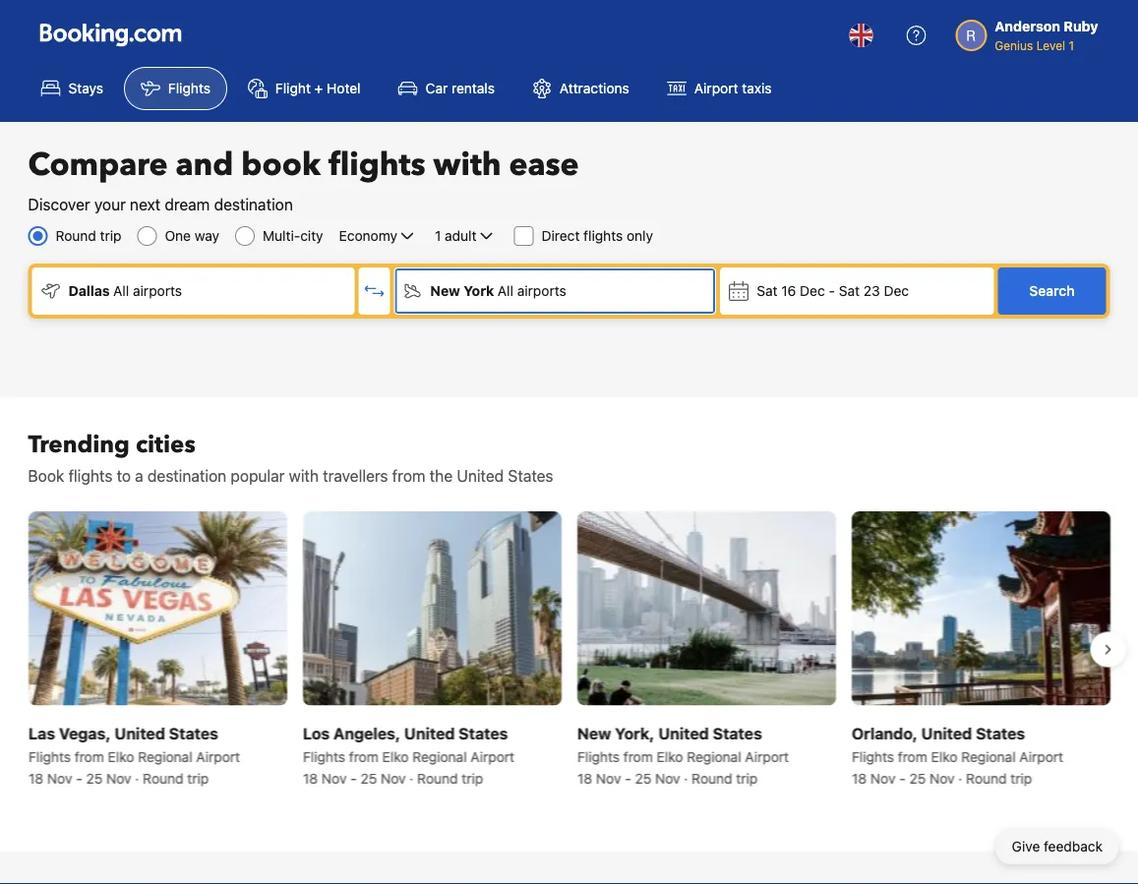 Task type: describe. For each thing, give the bounding box(es) containing it.
vegas,
[[58, 724, 110, 743]]

dallas
[[68, 283, 110, 299]]

genius
[[995, 38, 1034, 52]]

6 nov from the left
[[655, 770, 680, 787]]

- for new york, united states
[[625, 770, 631, 787]]

a
[[135, 467, 143, 486]]

8 nov from the left
[[930, 770, 955, 787]]

to
[[117, 467, 131, 486]]

hotel
[[327, 80, 361, 96]]

travellers
[[323, 467, 388, 486]]

7 nov from the left
[[871, 770, 896, 787]]

las vegas, united states flights from elko regional airport 18 nov - 25 nov · round trip
[[28, 724, 240, 787]]

flights link
[[124, 67, 227, 110]]

flight + hotel
[[276, 80, 361, 96]]

· for angeles,
[[409, 770, 413, 787]]

flights for and
[[329, 144, 426, 187]]

trip for las
[[187, 770, 208, 787]]

airport taxis
[[695, 80, 772, 96]]

search
[[1030, 283, 1075, 299]]

airport for new york, united states
[[745, 749, 789, 765]]

states for los angeles, united states
[[458, 724, 508, 743]]

way
[[195, 228, 220, 244]]

multi-
[[263, 228, 300, 244]]

one
[[165, 228, 191, 244]]

and
[[176, 144, 234, 187]]

give feedback
[[1013, 839, 1103, 855]]

18 for new york, united states
[[577, 770, 592, 787]]

regional for vegas,
[[138, 749, 192, 765]]

las
[[28, 724, 55, 743]]

states for las vegas, united states
[[169, 724, 218, 743]]

car rentals link
[[382, 67, 512, 110]]

destination inside trending cities book flights to a destination popular with travellers from the united states
[[148, 467, 227, 486]]

trending cities book flights to a destination popular with travellers from the united states
[[28, 429, 554, 486]]

one way
[[165, 228, 220, 244]]

give feedback button
[[997, 830, 1119, 865]]

dallas all airports
[[68, 283, 182, 299]]

new for york
[[430, 283, 460, 299]]

elko inside orlando, united states flights from elko regional airport 18 nov - 25 nov · round trip
[[931, 749, 958, 765]]

from inside trending cities book flights to a destination popular with travellers from the united states
[[393, 467, 426, 486]]

regional for angeles,
[[412, 749, 467, 765]]

las vegas, united states image
[[28, 512, 287, 706]]

taxis
[[742, 80, 772, 96]]

regional for york,
[[687, 749, 741, 765]]

from for los angeles, united states
[[349, 749, 378, 765]]

compare and book flights with ease discover your next dream destination
[[28, 144, 579, 214]]

25 inside orlando, united states flights from elko regional airport 18 nov - 25 nov · round trip
[[909, 770, 926, 787]]

trip for new
[[736, 770, 758, 787]]

angeles,
[[333, 724, 400, 743]]

new york, united states image
[[577, 512, 836, 706]]

flight
[[276, 80, 311, 96]]

1 dec from the left
[[800, 283, 826, 299]]

states inside orlando, united states flights from elko regional airport 18 nov - 25 nov · round trip
[[976, 724, 1025, 743]]

united for new york, united states
[[658, 724, 709, 743]]

search button
[[999, 268, 1107, 315]]

4 nov from the left
[[381, 770, 406, 787]]

give
[[1013, 839, 1041, 855]]

1 vertical spatial flights
[[584, 228, 623, 244]]

book
[[242, 144, 321, 187]]

1 nov from the left
[[47, 770, 72, 787]]

orlando, united states flights from elko regional airport 18 nov - 25 nov · round trip
[[852, 724, 1064, 787]]

· for vegas,
[[135, 770, 139, 787]]

1 all from the left
[[113, 283, 129, 299]]

round for las
[[142, 770, 183, 787]]

united for las vegas, united states
[[114, 724, 165, 743]]

flight + hotel link
[[231, 67, 378, 110]]

attractions link
[[516, 67, 647, 110]]

with inside compare and book flights with ease discover your next dream destination
[[434, 144, 502, 187]]

stays link
[[24, 67, 120, 110]]

trip inside orlando, united states flights from elko regional airport 18 nov - 25 nov · round trip
[[1011, 770, 1032, 787]]

multi-city
[[263, 228, 323, 244]]

states inside trending cities book flights to a destination popular with travellers from the united states
[[508, 467, 554, 486]]

united for los angeles, united states
[[404, 724, 455, 743]]

anderson
[[995, 18, 1061, 34]]

3 nov from the left
[[321, 770, 346, 787]]

level
[[1037, 38, 1066, 52]]

new york, united states flights from elko regional airport 18 nov - 25 nov · round trip
[[577, 724, 789, 787]]

5 nov from the left
[[596, 770, 621, 787]]

- inside orlando, united states flights from elko regional airport 18 nov - 25 nov · round trip
[[899, 770, 906, 787]]

1 airports from the left
[[133, 283, 182, 299]]

18 inside orlando, united states flights from elko regional airport 18 nov - 25 nov · round trip
[[852, 770, 867, 787]]

round for los
[[417, 770, 458, 787]]



Task type: locate. For each thing, give the bounding box(es) containing it.
· inside las vegas, united states flights from elko regional airport 18 nov - 25 nov · round trip
[[135, 770, 139, 787]]

flights inside los angeles, united states flights from elko regional airport 18 nov - 25 nov · round trip
[[303, 749, 345, 765]]

direct
[[542, 228, 580, 244]]

4 regional from the left
[[961, 749, 1016, 765]]

sat left 23
[[839, 283, 860, 299]]

4 · from the left
[[959, 770, 963, 787]]

states inside new york, united states flights from elko regional airport 18 nov - 25 nov · round trip
[[713, 724, 762, 743]]

1 inside anderson ruby genius level 1
[[1069, 38, 1075, 52]]

0 horizontal spatial 1
[[435, 228, 441, 244]]

· inside orlando, united states flights from elko regional airport 18 nov - 25 nov · round trip
[[959, 770, 963, 787]]

1 regional from the left
[[138, 749, 192, 765]]

0 horizontal spatial dec
[[800, 283, 826, 299]]

flights up and
[[168, 80, 211, 96]]

stays
[[68, 80, 103, 96]]

0 vertical spatial with
[[434, 144, 502, 187]]

united
[[457, 467, 504, 486], [114, 724, 165, 743], [404, 724, 455, 743], [658, 724, 709, 743], [922, 724, 972, 743]]

destination
[[214, 195, 293, 214], [148, 467, 227, 486]]

regional inside los angeles, united states flights from elko regional airport 18 nov - 25 nov · round trip
[[412, 749, 467, 765]]

1 horizontal spatial new
[[577, 724, 611, 743]]

region
[[12, 504, 1127, 797]]

from down vegas,
[[74, 749, 104, 765]]

compare
[[28, 144, 168, 187]]

4 elko from the left
[[931, 749, 958, 765]]

dec right 23
[[884, 283, 910, 299]]

rentals
[[452, 80, 495, 96]]

18 inside los angeles, united states flights from elko regional airport 18 nov - 25 nov · round trip
[[303, 770, 318, 787]]

airport inside new york, united states flights from elko regional airport 18 nov - 25 nov · round trip
[[745, 749, 789, 765]]

flights for las vegas, united states
[[28, 749, 70, 765]]

airport taxis link
[[650, 67, 789, 110]]

flights for new york, united states
[[577, 749, 620, 765]]

flights inside trending cities book flights to a destination popular with travellers from the united states
[[68, 467, 113, 486]]

airport inside las vegas, united states flights from elko regional airport 18 nov - 25 nov · round trip
[[196, 749, 240, 765]]

4 25 from the left
[[909, 770, 926, 787]]

1
[[1069, 38, 1075, 52], [435, 228, 441, 244]]

25 inside los angeles, united states flights from elko regional airport 18 nov - 25 nov · round trip
[[360, 770, 377, 787]]

sat 16 dec - sat 23 dec
[[757, 283, 910, 299]]

1 horizontal spatial dec
[[884, 283, 910, 299]]

sat 16 dec - sat 23 dec button
[[721, 268, 995, 315]]

25 inside las vegas, united states flights from elko regional airport 18 nov - 25 nov · round trip
[[86, 770, 102, 787]]

states
[[508, 467, 554, 486], [169, 724, 218, 743], [458, 724, 508, 743], [713, 724, 762, 743], [976, 724, 1025, 743]]

3 25 from the left
[[635, 770, 651, 787]]

25 down vegas,
[[86, 770, 102, 787]]

1 right level
[[1069, 38, 1075, 52]]

1 vertical spatial with
[[289, 467, 319, 486]]

0 vertical spatial new
[[430, 283, 460, 299]]

flights for los angeles, united states
[[303, 749, 345, 765]]

from for las vegas, united states
[[74, 749, 104, 765]]

trip inside los angeles, united states flights from elko regional airport 18 nov - 25 nov · round trip
[[461, 770, 483, 787]]

booking.com logo image
[[40, 23, 182, 47], [40, 23, 182, 47]]

0 horizontal spatial with
[[289, 467, 319, 486]]

23
[[864, 283, 881, 299]]

from down angeles, on the left of page
[[349, 749, 378, 765]]

from down the orlando,
[[898, 749, 928, 765]]

with
[[434, 144, 502, 187], [289, 467, 319, 486]]

flights for cities
[[68, 467, 113, 486]]

airports
[[133, 283, 182, 299], [517, 283, 567, 299]]

regional
[[138, 749, 192, 765], [412, 749, 467, 765], [687, 749, 741, 765], [961, 749, 1016, 765]]

york
[[464, 283, 495, 299]]

cities
[[136, 429, 196, 461]]

all right dallas
[[113, 283, 129, 299]]

airports down one
[[133, 283, 182, 299]]

· inside new york, united states flights from elko regional airport 18 nov - 25 nov · round trip
[[684, 770, 688, 787]]

attractions
[[560, 80, 630, 96]]

- down angeles, on the left of page
[[350, 770, 357, 787]]

states inside las vegas, united states flights from elko regional airport 18 nov - 25 nov · round trip
[[169, 724, 218, 743]]

flights inside new york, united states flights from elko regional airport 18 nov - 25 nov · round trip
[[577, 749, 620, 765]]

1 vertical spatial destination
[[148, 467, 227, 486]]

airport for los angeles, united states
[[470, 749, 514, 765]]

flights down york,
[[577, 749, 620, 765]]

region containing las vegas, united states
[[12, 504, 1127, 797]]

1 25 from the left
[[86, 770, 102, 787]]

destination up multi-
[[214, 195, 293, 214]]

- inside new york, united states flights from elko regional airport 18 nov - 25 nov · round trip
[[625, 770, 631, 787]]

2 elko from the left
[[382, 749, 408, 765]]

· inside los angeles, united states flights from elko regional airport 18 nov - 25 nov · round trip
[[409, 770, 413, 787]]

3 elko from the left
[[657, 749, 683, 765]]

car rentals
[[426, 80, 495, 96]]

trending
[[28, 429, 130, 461]]

3 regional from the left
[[687, 749, 741, 765]]

25 for york,
[[635, 770, 651, 787]]

0 vertical spatial flights
[[329, 144, 426, 187]]

united right vegas,
[[114, 724, 165, 743]]

los angeles, united states flights from elko regional airport 18 nov - 25 nov · round trip
[[303, 724, 514, 787]]

trip inside las vegas, united states flights from elko regional airport 18 nov - 25 nov · round trip
[[187, 770, 208, 787]]

2 nov from the left
[[106, 770, 131, 787]]

0 horizontal spatial flights
[[68, 467, 113, 486]]

united inside los angeles, united states flights from elko regional airport 18 nov - 25 nov · round trip
[[404, 724, 455, 743]]

flights down los
[[303, 749, 345, 765]]

elko inside las vegas, united states flights from elko regional airport 18 nov - 25 nov · round trip
[[107, 749, 134, 765]]

new
[[430, 283, 460, 299], [577, 724, 611, 743]]

sat left 16
[[757, 283, 778, 299]]

1 horizontal spatial sat
[[839, 283, 860, 299]]

states for new york, united states
[[713, 724, 762, 743]]

dream
[[165, 195, 210, 214]]

all right the york
[[498, 283, 514, 299]]

next
[[130, 195, 161, 214]]

destination inside compare and book flights with ease discover your next dream destination
[[214, 195, 293, 214]]

round for new
[[692, 770, 732, 787]]

2 airports from the left
[[517, 283, 567, 299]]

ease
[[509, 144, 579, 187]]

ruby
[[1064, 18, 1099, 34]]

flights up economy on the top left of the page
[[329, 144, 426, 187]]

discover
[[28, 195, 90, 214]]

from left the
[[393, 467, 426, 486]]

2 regional from the left
[[412, 749, 467, 765]]

from inside new york, united states flights from elko regional airport 18 nov - 25 nov · round trip
[[623, 749, 653, 765]]

1 left adult at the left top of page
[[435, 228, 441, 244]]

united right the orlando,
[[922, 724, 972, 743]]

flights left only
[[584, 228, 623, 244]]

2 25 from the left
[[360, 770, 377, 787]]

airport inside orlando, united states flights from elko regional airport 18 nov - 25 nov · round trip
[[1020, 749, 1064, 765]]

1 inside dropdown button
[[435, 228, 441, 244]]

from
[[393, 467, 426, 486], [74, 749, 104, 765], [349, 749, 378, 765], [623, 749, 653, 765], [898, 749, 928, 765]]

18 inside new york, united states flights from elko regional airport 18 nov - 25 nov · round trip
[[577, 770, 592, 787]]

nov
[[47, 770, 72, 787], [106, 770, 131, 787], [321, 770, 346, 787], [381, 770, 406, 787], [596, 770, 621, 787], [655, 770, 680, 787], [871, 770, 896, 787], [930, 770, 955, 787]]

1 vertical spatial 1
[[435, 228, 441, 244]]

elko inside new york, united states flights from elko regional airport 18 nov - 25 nov · round trip
[[657, 749, 683, 765]]

18 for los angeles, united states
[[303, 770, 318, 787]]

flights inside las vegas, united states flights from elko regional airport 18 nov - 25 nov · round trip
[[28, 749, 70, 765]]

your
[[94, 195, 126, 214]]

- down york,
[[625, 770, 631, 787]]

united inside trending cities book flights to a destination popular with travellers from the united states
[[457, 467, 504, 486]]

sat
[[757, 283, 778, 299], [839, 283, 860, 299]]

2 18 from the left
[[303, 770, 318, 787]]

0 vertical spatial 1
[[1069, 38, 1075, 52]]

dec
[[800, 283, 826, 299], [884, 283, 910, 299]]

2 dec from the left
[[884, 283, 910, 299]]

- left 23
[[829, 283, 836, 299]]

- for las vegas, united states
[[76, 770, 82, 787]]

1 horizontal spatial with
[[434, 144, 502, 187]]

25 inside new york, united states flights from elko regional airport 18 nov - 25 nov · round trip
[[635, 770, 651, 787]]

0 horizontal spatial all
[[113, 283, 129, 299]]

regional inside new york, united states flights from elko regional airport 18 nov - 25 nov · round trip
[[687, 749, 741, 765]]

round inside orlando, united states flights from elko regional airport 18 nov - 25 nov · round trip
[[966, 770, 1007, 787]]

trip for los
[[461, 770, 483, 787]]

los angeles, united states image
[[303, 512, 562, 706]]

3 18 from the left
[[577, 770, 592, 787]]

3 · from the left
[[684, 770, 688, 787]]

round
[[56, 228, 96, 244], [142, 770, 183, 787], [417, 770, 458, 787], [692, 770, 732, 787], [966, 770, 1007, 787]]

round trip
[[56, 228, 122, 244]]

dec right 16
[[800, 283, 826, 299]]

flights
[[329, 144, 426, 187], [584, 228, 623, 244], [68, 467, 113, 486]]

elko for angeles,
[[382, 749, 408, 765]]

with inside trending cities book flights to a destination popular with travellers from the united states
[[289, 467, 319, 486]]

0 horizontal spatial airports
[[133, 283, 182, 299]]

flights
[[168, 80, 211, 96], [28, 749, 70, 765], [303, 749, 345, 765], [577, 749, 620, 765], [852, 749, 894, 765]]

25
[[86, 770, 102, 787], [360, 770, 377, 787], [635, 770, 651, 787], [909, 770, 926, 787]]

2 all from the left
[[498, 283, 514, 299]]

+
[[315, 80, 323, 96]]

los
[[303, 724, 329, 743]]

direct flights only
[[542, 228, 654, 244]]

18 inside las vegas, united states flights from elko regional airport 18 nov - 25 nov · round trip
[[28, 770, 43, 787]]

york,
[[615, 724, 655, 743]]

new left the york
[[430, 283, 460, 299]]

1 adult
[[435, 228, 477, 244]]

from down york,
[[623, 749, 653, 765]]

with right popular
[[289, 467, 319, 486]]

25 down york,
[[635, 770, 651, 787]]

from inside las vegas, united states flights from elko regional airport 18 nov - 25 nov · round trip
[[74, 749, 104, 765]]

2 vertical spatial flights
[[68, 467, 113, 486]]

airport inside los angeles, united states flights from elko regional airport 18 nov - 25 nov · round trip
[[470, 749, 514, 765]]

- for los angeles, united states
[[350, 770, 357, 787]]

destination down cities
[[148, 467, 227, 486]]

airport
[[695, 80, 739, 96], [196, 749, 240, 765], [470, 749, 514, 765], [745, 749, 789, 765], [1020, 749, 1064, 765]]

- down the orlando,
[[899, 770, 906, 787]]

united inside las vegas, united states flights from elko regional airport 18 nov - 25 nov · round trip
[[114, 724, 165, 743]]

states inside los angeles, united states flights from elko regional airport 18 nov - 25 nov · round trip
[[458, 724, 508, 743]]

flights left to
[[68, 467, 113, 486]]

0 vertical spatial destination
[[214, 195, 293, 214]]

elko
[[107, 749, 134, 765], [382, 749, 408, 765], [657, 749, 683, 765], [931, 749, 958, 765]]

0 horizontal spatial new
[[430, 283, 460, 299]]

1 18 from the left
[[28, 770, 43, 787]]

airport for las vegas, united states
[[196, 749, 240, 765]]

- inside los angeles, united states flights from elko regional airport 18 nov - 25 nov · round trip
[[350, 770, 357, 787]]

18 for las vegas, united states
[[28, 770, 43, 787]]

from inside los angeles, united states flights from elko regional airport 18 nov - 25 nov · round trip
[[349, 749, 378, 765]]

16
[[782, 283, 797, 299]]

1 horizontal spatial flights
[[329, 144, 426, 187]]

flights down the orlando,
[[852, 749, 894, 765]]

new left york,
[[577, 724, 611, 743]]

adult
[[445, 228, 477, 244]]

2 · from the left
[[409, 770, 413, 787]]

1 elko from the left
[[107, 749, 134, 765]]

25 for angeles,
[[360, 770, 377, 787]]

car
[[426, 80, 448, 96]]

1 horizontal spatial 1
[[1069, 38, 1075, 52]]

-
[[829, 283, 836, 299], [76, 770, 82, 787], [350, 770, 357, 787], [625, 770, 631, 787], [899, 770, 906, 787]]

anderson ruby genius level 1
[[995, 18, 1099, 52]]

0 horizontal spatial sat
[[757, 283, 778, 299]]

25 for vegas,
[[86, 770, 102, 787]]

united right the
[[457, 467, 504, 486]]

new inside new york, united states flights from elko regional airport 18 nov - 25 nov · round trip
[[577, 724, 611, 743]]

orlando, united states image
[[852, 512, 1111, 706]]

united right york,
[[658, 724, 709, 743]]

1 sat from the left
[[757, 283, 778, 299]]

· for york,
[[684, 770, 688, 787]]

1 · from the left
[[135, 770, 139, 787]]

orlando,
[[852, 724, 918, 743]]

flights inside compare and book flights with ease discover your next dream destination
[[329, 144, 426, 187]]

- inside popup button
[[829, 283, 836, 299]]

airport inside "link"
[[695, 80, 739, 96]]

flights inside orlando, united states flights from elko regional airport 18 nov - 25 nov · round trip
[[852, 749, 894, 765]]

trip inside new york, united states flights from elko regional airport 18 nov - 25 nov · round trip
[[736, 770, 758, 787]]

with up the 1 adult dropdown button
[[434, 144, 502, 187]]

25 down angeles, on the left of page
[[360, 770, 377, 787]]

feedback
[[1044, 839, 1103, 855]]

- down vegas,
[[76, 770, 82, 787]]

round inside los angeles, united states flights from elko regional airport 18 nov - 25 nov · round trip
[[417, 770, 458, 787]]

new for york,
[[577, 724, 611, 743]]

elko for york,
[[657, 749, 683, 765]]

popular
[[231, 467, 285, 486]]

from for new york, united states
[[623, 749, 653, 765]]

book
[[28, 467, 64, 486]]

25 down the orlando,
[[909, 770, 926, 787]]

1 adult button
[[433, 224, 499, 248]]

4 18 from the left
[[852, 770, 867, 787]]

elko inside los angeles, united states flights from elko regional airport 18 nov - 25 nov · round trip
[[382, 749, 408, 765]]

city
[[300, 228, 323, 244]]

1 horizontal spatial airports
[[517, 283, 567, 299]]

2 horizontal spatial flights
[[584, 228, 623, 244]]

economy
[[339, 228, 398, 244]]

new york all airports
[[430, 283, 567, 299]]

1 horizontal spatial all
[[498, 283, 514, 299]]

from inside orlando, united states flights from elko regional airport 18 nov - 25 nov · round trip
[[898, 749, 928, 765]]

flights down las
[[28, 749, 70, 765]]

elko for vegas,
[[107, 749, 134, 765]]

airports down direct
[[517, 283, 567, 299]]

round inside las vegas, united states flights from elko regional airport 18 nov - 25 nov · round trip
[[142, 770, 183, 787]]

trip
[[100, 228, 122, 244], [187, 770, 208, 787], [461, 770, 483, 787], [736, 770, 758, 787], [1011, 770, 1032, 787]]

the
[[430, 467, 453, 486]]

united inside new york, united states flights from elko regional airport 18 nov - 25 nov · round trip
[[658, 724, 709, 743]]

round inside new york, united states flights from elko regional airport 18 nov - 25 nov · round trip
[[692, 770, 732, 787]]

united right angeles, on the left of page
[[404, 724, 455, 743]]

1 vertical spatial new
[[577, 724, 611, 743]]

2 sat from the left
[[839, 283, 860, 299]]

regional inside orlando, united states flights from elko regional airport 18 nov - 25 nov · round trip
[[961, 749, 1016, 765]]

all
[[113, 283, 129, 299], [498, 283, 514, 299]]

- inside las vegas, united states flights from elko regional airport 18 nov - 25 nov · round trip
[[76, 770, 82, 787]]

regional inside las vegas, united states flights from elko regional airport 18 nov - 25 nov · round trip
[[138, 749, 192, 765]]

18
[[28, 770, 43, 787], [303, 770, 318, 787], [577, 770, 592, 787], [852, 770, 867, 787]]

·
[[135, 770, 139, 787], [409, 770, 413, 787], [684, 770, 688, 787], [959, 770, 963, 787]]

united inside orlando, united states flights from elko regional airport 18 nov - 25 nov · round trip
[[922, 724, 972, 743]]

only
[[627, 228, 654, 244]]



Task type: vqa. For each thing, say whether or not it's contained in the screenshot.
way
yes



